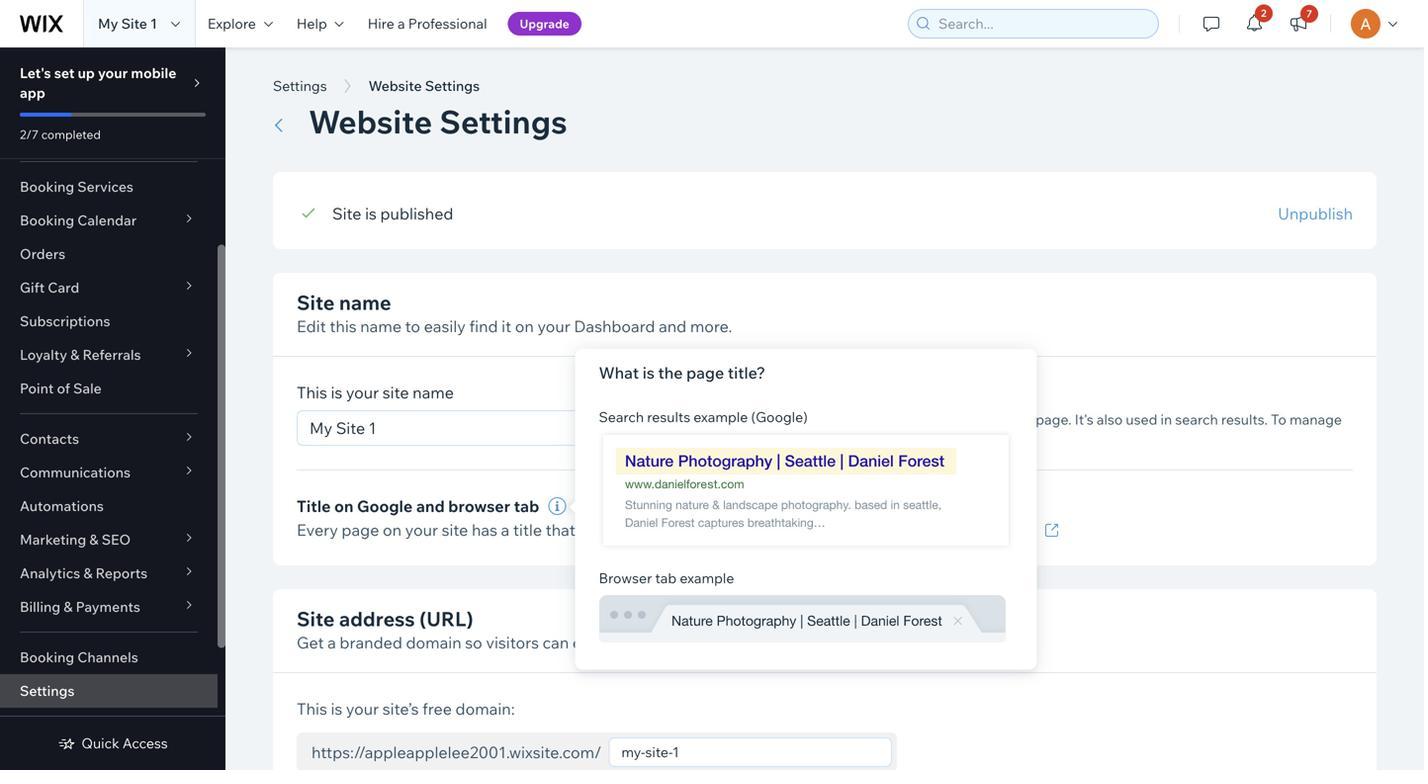 Task type: describe. For each thing, give the bounding box(es) containing it.
2 horizontal spatial a
[[501, 520, 510, 540]]

your site name shows on your dashboard and my sites page. it's also used in search results. to manage your website title for seo,
[[682, 411, 1342, 447]]

settings button
[[263, 71, 337, 101]]

results
[[647, 408, 690, 426]]

let's
[[20, 64, 51, 82]]

& for loyalty
[[70, 346, 79, 363]]

tabs.
[[805, 520, 841, 540]]

is for this is your site name
[[331, 383, 342, 403]]

example for tab
[[680, 570, 734, 587]]

and inside your site name shows on your dashboard and my sites page. it's also used in search results. to manage your website title for seo,
[[950, 411, 974, 428]]

search
[[1175, 411, 1218, 428]]

booking for booking services
[[20, 178, 74, 195]]

help
[[297, 15, 327, 32]]

your inside let's set up your mobile app
[[98, 64, 128, 82]]

easily inside site address (url) get a branded domain so visitors can easily find your site or edit your free wix domain.
[[572, 633, 614, 653]]

services
[[77, 178, 133, 195]]

1 vertical spatial browser
[[741, 520, 801, 540]]

settings inside the website settings button
[[425, 77, 480, 94]]

this is your site's free domain:
[[297, 699, 515, 719]]

title?
[[728, 363, 765, 383]]

your down title on google and browser tab
[[405, 520, 438, 540]]

title
[[297, 496, 331, 516]]

your down this
[[346, 383, 379, 403]]

in
[[1161, 411, 1172, 428]]

on up browser
[[629, 520, 648, 540]]

this
[[330, 316, 357, 336]]

channels
[[77, 649, 138, 666]]

can
[[543, 633, 569, 653]]

& for marketing
[[89, 531, 98, 548]]

0 vertical spatial page
[[686, 363, 724, 383]]

analytics & reports
[[20, 565, 148, 582]]

domain
[[406, 633, 462, 653]]

booking calendar
[[20, 212, 137, 229]]

website
[[714, 429, 765, 447]]

to
[[1271, 411, 1286, 428]]

communications
[[20, 464, 131, 481]]

sale
[[73, 380, 102, 397]]

set
[[54, 64, 75, 82]]

branded
[[340, 633, 402, 653]]

gift card
[[20, 279, 79, 296]]

wix
[[838, 633, 865, 653]]

subscriptions
[[20, 313, 110, 330]]

booking services
[[20, 178, 133, 195]]

also
[[1097, 411, 1123, 428]]

1 vertical spatial editor
[[990, 520, 1034, 540]]

help button
[[285, 0, 356, 47]]

hire
[[368, 15, 394, 32]]

& for analytics
[[83, 565, 93, 582]]

go for go to the editor
[[853, 429, 870, 447]]

example for results
[[693, 408, 748, 426]]

let's set up your mobile app
[[20, 64, 176, 101]]

site for is
[[332, 204, 361, 224]]

title on google and browser tab
[[297, 496, 539, 516]]

referrals
[[83, 346, 141, 363]]

point of sale link
[[0, 372, 218, 405]]

(url)
[[419, 607, 473, 631]]

booking channels link
[[0, 641, 218, 674]]

website inside button
[[368, 77, 422, 94]]

settings inside settings 'button'
[[273, 77, 327, 94]]

free inside site address (url) get a branded domain so visitors can easily find your site or edit your free wix domain.
[[805, 633, 834, 653]]

quick access
[[81, 735, 168, 752]]

this for this is your site's free domain:
[[297, 699, 327, 719]]

it's
[[1075, 411, 1094, 428]]

manage
[[1290, 411, 1342, 428]]

analytics
[[20, 565, 80, 582]]

0 horizontal spatial title
[[513, 520, 542, 540]]

gift card button
[[0, 271, 218, 305]]

1 horizontal spatial tab
[[655, 570, 676, 587]]

0 vertical spatial a
[[398, 15, 405, 32]]

search results example (google)
[[599, 408, 808, 426]]

dashboard inside site name edit this name to easily find it on your dashboard and more.
[[574, 316, 655, 336]]

edit
[[736, 633, 765, 653]]

professional
[[408, 15, 487, 32]]

(google)
[[751, 408, 808, 426]]

page.
[[1036, 411, 1072, 428]]

and inside site name edit this name to easily find it on your dashboard and more.
[[659, 316, 687, 336]]

browser
[[599, 570, 652, 587]]

1
[[150, 15, 157, 32]]

settings down the website settings button
[[439, 101, 567, 141]]

seo
[[102, 531, 131, 548]]

orders link
[[0, 237, 218, 271]]

seo,
[[818, 429, 850, 447]]

or
[[717, 633, 732, 653]]

booking for booking channels
[[20, 649, 74, 666]]

gift
[[20, 279, 45, 296]]

0 horizontal spatial page
[[342, 520, 379, 540]]

site for name
[[297, 290, 335, 315]]

booking for booking calendar
[[20, 212, 74, 229]]

my site 1
[[98, 15, 157, 32]]

payments
[[76, 598, 140, 616]]

settings inside settings link
[[20, 682, 75, 700]]

explore
[[208, 15, 256, 32]]

your left site's
[[346, 699, 379, 719]]

calendar
[[77, 212, 137, 229]]

on down title on google and browser tab
[[383, 520, 402, 540]]

site address (url) get a branded domain so visitors can easily find your site or edit your free wix domain.
[[297, 607, 928, 653]]

your up seo,
[[844, 411, 872, 428]]

your
[[682, 411, 711, 428]]

subscriptions link
[[0, 305, 218, 338]]

domain.
[[869, 633, 928, 653]]

go to the editor
[[853, 429, 953, 447]]

every
[[297, 520, 338, 540]]

to inside site name edit this name to easily find it on your dashboard and more.
[[405, 316, 420, 336]]

this for this is your site name
[[297, 383, 327, 403]]

orders
[[20, 245, 65, 263]]

contacts button
[[0, 422, 218, 456]]

0 horizontal spatial google
[[357, 496, 413, 516]]

browser tab example
[[599, 570, 734, 587]]

2/7
[[20, 127, 39, 142]]

to for go to editor
[[971, 520, 986, 540]]

sites
[[1000, 411, 1033, 428]]

0 horizontal spatial my
[[98, 15, 118, 32]]



Task type: vqa. For each thing, say whether or not it's contained in the screenshot.
the History
no



Task type: locate. For each thing, give the bounding box(es) containing it.
site's
[[383, 699, 419, 719]]

Search... field
[[933, 10, 1152, 38]]

0 vertical spatial booking
[[20, 178, 74, 195]]

the for is
[[658, 363, 683, 383]]

page right every
[[342, 520, 379, 540]]

upgrade
[[520, 16, 569, 31]]

your right it
[[537, 316, 570, 336]]

completed
[[41, 127, 101, 142]]

find inside site address (url) get a branded domain so visitors can easily find your site or edit your free wix domain.
[[618, 633, 647, 653]]

a inside site address (url) get a branded domain so visitors can easily find your site or edit your free wix domain.
[[327, 633, 336, 653]]

published
[[380, 204, 453, 224]]

site inside your site name shows on your dashboard and my sites page. it's also used in search results. to manage your website title for seo,
[[715, 411, 738, 428]]

1 vertical spatial google
[[652, 520, 706, 540]]

it
[[502, 316, 511, 336]]

is down this
[[331, 383, 342, 403]]

so
[[465, 633, 482, 653]]

the
[[658, 363, 683, 383], [889, 429, 911, 447]]

0 horizontal spatial the
[[658, 363, 683, 383]]

name inside your site name shows on your dashboard and my sites page. it's also used in search results. to manage your website title for seo,
[[741, 411, 777, 428]]

browser up has
[[448, 496, 510, 516]]

go to editor
[[948, 520, 1034, 540]]

1 horizontal spatial easily
[[572, 633, 614, 653]]

0 vertical spatial shows
[[780, 411, 821, 428]]

more.
[[690, 316, 732, 336]]

dashboard inside your site name shows on your dashboard and my sites page. it's also used in search results. to manage your website title for seo,
[[875, 411, 947, 428]]

2 horizontal spatial to
[[971, 520, 986, 540]]

1 horizontal spatial to
[[873, 429, 886, 447]]

site up get
[[297, 607, 335, 631]]

go for go to editor
[[948, 520, 967, 540]]

this down get
[[297, 699, 327, 719]]

dashboard up go to the editor link
[[875, 411, 947, 428]]

0 vertical spatial website settings
[[368, 77, 480, 94]]

0 vertical spatial title
[[768, 429, 793, 447]]

& inside 'dropdown button'
[[70, 346, 79, 363]]

browser left tabs.
[[741, 520, 801, 540]]

used
[[1126, 411, 1157, 428]]

1 horizontal spatial google
[[652, 520, 706, 540]]

quick access button
[[58, 735, 168, 753]]

website settings down "hire a professional" link
[[368, 77, 480, 94]]

& right the billing at the left bottom
[[64, 598, 73, 616]]

site is published
[[332, 204, 453, 224]]

&
[[70, 346, 79, 363], [89, 531, 98, 548], [83, 565, 93, 582], [64, 598, 73, 616]]

is
[[365, 204, 377, 224], [642, 363, 654, 383], [331, 383, 342, 403], [331, 699, 342, 719]]

billing & payments button
[[0, 590, 218, 624]]

settings link
[[0, 674, 218, 708]]

1 vertical spatial my
[[977, 411, 997, 428]]

0 vertical spatial my
[[98, 15, 118, 32]]

1 horizontal spatial page
[[686, 363, 724, 383]]

0 horizontal spatial find
[[469, 316, 498, 336]]

and
[[659, 316, 687, 336], [950, 411, 974, 428], [416, 496, 445, 516], [710, 520, 737, 540]]

sidebar element
[[0, 47, 225, 770]]

site inside site address (url) get a branded domain so visitors can easily find your site or edit your free wix domain.
[[297, 607, 335, 631]]

free
[[805, 633, 834, 653], [422, 699, 452, 719]]

website
[[368, 77, 422, 94], [309, 101, 432, 141]]

your left or
[[650, 633, 683, 653]]

1 vertical spatial the
[[889, 429, 911, 447]]

app
[[20, 84, 45, 101]]

search
[[599, 408, 644, 426]]

site name edit this name to easily find it on your dashboard and more.
[[297, 290, 732, 336]]

the for to
[[889, 429, 911, 447]]

hire a professional link
[[356, 0, 499, 47]]

website down the website settings button
[[309, 101, 432, 141]]

0 horizontal spatial easily
[[424, 316, 466, 336]]

booking up booking calendar
[[20, 178, 74, 195]]

results.
[[1221, 411, 1268, 428]]

& for billing
[[64, 598, 73, 616]]

is right what
[[642, 363, 654, 383]]

site up edit
[[297, 290, 335, 315]]

is left site's
[[331, 699, 342, 719]]

go
[[853, 429, 870, 447], [948, 520, 967, 540]]

to for go to the editor
[[873, 429, 886, 447]]

& left seo
[[89, 531, 98, 548]]

to inside go to the editor link
[[873, 429, 886, 447]]

website down hire
[[368, 77, 422, 94]]

0 horizontal spatial to
[[405, 316, 420, 336]]

your right up
[[98, 64, 128, 82]]

easily inside site name edit this name to easily find it on your dashboard and more.
[[424, 316, 466, 336]]

site for address
[[297, 607, 335, 631]]

& inside 'popup button'
[[83, 565, 93, 582]]

website settings
[[368, 77, 480, 94], [309, 101, 567, 141]]

find
[[469, 316, 498, 336], [618, 633, 647, 653]]

2
[[1261, 7, 1267, 19]]

1 vertical spatial easily
[[572, 633, 614, 653]]

your inside site name edit this name to easily find it on your dashboard and more.
[[537, 316, 570, 336]]

1 horizontal spatial title
[[768, 429, 793, 447]]

booking calendar button
[[0, 204, 218, 237]]

go to editor link
[[948, 518, 1064, 542]]

your
[[98, 64, 128, 82], [537, 316, 570, 336], [346, 383, 379, 403], [844, 411, 872, 428], [682, 429, 711, 447], [405, 520, 438, 540], [650, 633, 683, 653], [768, 633, 801, 653], [346, 699, 379, 719]]

0 horizontal spatial go
[[853, 429, 870, 447]]

1 vertical spatial dashboard
[[875, 411, 947, 428]]

2 booking from the top
[[20, 212, 74, 229]]

free left the wix
[[805, 633, 834, 653]]

1 horizontal spatial free
[[805, 633, 834, 653]]

0 vertical spatial dashboard
[[574, 316, 655, 336]]

booking down the billing at the left bottom
[[20, 649, 74, 666]]

of
[[57, 380, 70, 397]]

1 vertical spatial to
[[873, 429, 886, 447]]

every page on your site has a title that shows on google and browser tabs.
[[297, 520, 844, 540]]

settings
[[273, 77, 327, 94], [425, 77, 480, 94], [439, 101, 567, 141], [20, 682, 75, 700]]

0 vertical spatial free
[[805, 633, 834, 653]]

billing
[[20, 598, 60, 616]]

1 vertical spatial website
[[309, 101, 432, 141]]

1 vertical spatial title
[[513, 520, 542, 540]]

dashboard up what
[[574, 316, 655, 336]]

example up website
[[693, 408, 748, 426]]

address
[[339, 607, 415, 631]]

1 horizontal spatial find
[[618, 633, 647, 653]]

0 vertical spatial website
[[368, 77, 422, 94]]

https://appleapplelee2001.wixsite.com/
[[312, 743, 602, 762]]

this is your site name
[[297, 383, 454, 403]]

analytics & reports button
[[0, 557, 218, 590]]

on right it
[[515, 316, 534, 336]]

booking channels
[[20, 649, 138, 666]]

loyalty & referrals
[[20, 346, 141, 363]]

loyalty & referrals button
[[0, 338, 218, 372]]

2 vertical spatial to
[[971, 520, 986, 540]]

1 horizontal spatial go
[[948, 520, 967, 540]]

settings down professional
[[425, 77, 480, 94]]

google right 'title'
[[357, 496, 413, 516]]

visitors
[[486, 633, 539, 653]]

shows
[[780, 411, 821, 428], [579, 520, 626, 540]]

my left 1
[[98, 15, 118, 32]]

my inside your site name shows on your dashboard and my sites page. it's also used in search results. to manage your website title for seo,
[[977, 411, 997, 428]]

this
[[297, 383, 327, 403], [297, 699, 327, 719]]

site
[[383, 383, 409, 403], [715, 411, 738, 428], [442, 520, 468, 540], [687, 633, 713, 653]]

page left title?
[[686, 363, 724, 383]]

edit
[[297, 316, 326, 336]]

website settings button
[[359, 71, 490, 101]]

1 vertical spatial find
[[618, 633, 647, 653]]

0 horizontal spatial browser
[[448, 496, 510, 516]]

1 vertical spatial a
[[501, 520, 510, 540]]

1 vertical spatial booking
[[20, 212, 74, 229]]

title inside your site name shows on your dashboard and my sites page. it's also used in search results. to manage your website title for seo,
[[768, 429, 793, 447]]

contacts
[[20, 430, 79, 447]]

a right has
[[501, 520, 510, 540]]

booking up orders
[[20, 212, 74, 229]]

point
[[20, 380, 54, 397]]

card
[[48, 279, 79, 296]]

unpublish button
[[1278, 202, 1353, 225]]

hire a professional
[[368, 15, 487, 32]]

7 button
[[1277, 0, 1320, 47]]

browser
[[448, 496, 510, 516], [741, 520, 801, 540]]

website settings inside button
[[368, 77, 480, 94]]

easily left it
[[424, 316, 466, 336]]

site
[[121, 15, 147, 32], [332, 204, 361, 224], [297, 290, 335, 315], [297, 607, 335, 631]]

site left published
[[332, 204, 361, 224]]

this down edit
[[297, 383, 327, 403]]

1 horizontal spatial the
[[889, 429, 911, 447]]

tab right browser
[[655, 570, 676, 587]]

editor
[[914, 429, 953, 447], [990, 520, 1034, 540]]

loyalty
[[20, 346, 67, 363]]

a right hire
[[398, 15, 405, 32]]

go to the editor link
[[853, 429, 977, 447]]

site inside site address (url) get a branded domain so visitors can easily find your site or edit your free wix domain.
[[687, 633, 713, 653]]

1 horizontal spatial dashboard
[[875, 411, 947, 428]]

on up seo,
[[824, 411, 840, 428]]

1 this from the top
[[297, 383, 327, 403]]

on inside your site name shows on your dashboard and my sites page. it's also used in search results. to manage your website title for seo,
[[824, 411, 840, 428]]

example up or
[[680, 570, 734, 587]]

tab up every page on your site has a title that shows on google and browser tabs.
[[514, 496, 539, 516]]

1 horizontal spatial browser
[[741, 520, 801, 540]]

0 vertical spatial go
[[853, 429, 870, 447]]

1 horizontal spatial editor
[[990, 520, 1034, 540]]

1 horizontal spatial shows
[[780, 411, 821, 428]]

free right site's
[[422, 699, 452, 719]]

find inside site name edit this name to easily find it on your dashboard and more.
[[469, 316, 498, 336]]

0 vertical spatial example
[[693, 408, 748, 426]]

marketing & seo button
[[0, 523, 218, 557]]

0 horizontal spatial a
[[327, 633, 336, 653]]

mobile
[[131, 64, 176, 82]]

0 horizontal spatial shows
[[579, 520, 626, 540]]

settings down help
[[273, 77, 327, 94]]

1 vertical spatial go
[[948, 520, 967, 540]]

automations
[[20, 497, 104, 515]]

booking services link
[[0, 170, 218, 204]]

0 horizontal spatial editor
[[914, 429, 953, 447]]

unpublish
[[1278, 204, 1353, 224]]

marketing & seo
[[20, 531, 131, 548]]

0 horizontal spatial free
[[422, 699, 452, 719]]

site left 1
[[121, 15, 147, 32]]

1 horizontal spatial my
[[977, 411, 997, 428]]

2/7 completed
[[20, 127, 101, 142]]

on right 'title'
[[334, 496, 354, 516]]

my left sites
[[977, 411, 997, 428]]

find down browser
[[618, 633, 647, 653]]

shows inside your site name shows on your dashboard and my sites page. it's also used in search results. to manage your website title for seo,
[[780, 411, 821, 428]]

0 vertical spatial to
[[405, 316, 420, 336]]

0 vertical spatial editor
[[914, 429, 953, 447]]

is for site is published
[[365, 204, 377, 224]]

shows right that
[[579, 520, 626, 540]]

0 vertical spatial google
[[357, 496, 413, 516]]

find left it
[[469, 316, 498, 336]]

0 vertical spatial easily
[[424, 316, 466, 336]]

to
[[405, 316, 420, 336], [873, 429, 886, 447], [971, 520, 986, 540]]

2 vertical spatial booking
[[20, 649, 74, 666]]

& inside popup button
[[89, 531, 98, 548]]

on
[[515, 316, 534, 336], [824, 411, 840, 428], [334, 496, 354, 516], [383, 520, 402, 540], [629, 520, 648, 540]]

0 vertical spatial the
[[658, 363, 683, 383]]

2 this from the top
[[297, 699, 327, 719]]

1 vertical spatial website settings
[[309, 101, 567, 141]]

3 booking from the top
[[20, 649, 74, 666]]

1 booking from the top
[[20, 178, 74, 195]]

title
[[768, 429, 793, 447], [513, 520, 542, 540]]

your right edit
[[768, 633, 801, 653]]

google up browser tab example
[[652, 520, 706, 540]]

your down your
[[682, 429, 711, 447]]

None field
[[304, 411, 646, 445], [616, 739, 885, 766], [304, 411, 646, 445], [616, 739, 885, 766]]

website settings down the website settings button
[[309, 101, 567, 141]]

to inside go to editor link
[[971, 520, 986, 540]]

7
[[1306, 7, 1312, 20]]

the right seo,
[[889, 429, 911, 447]]

booking inside popup button
[[20, 212, 74, 229]]

& inside "dropdown button"
[[64, 598, 73, 616]]

what is the page title?
[[599, 363, 765, 383]]

quick
[[81, 735, 119, 752]]

billing & payments
[[20, 598, 140, 616]]

0 vertical spatial this
[[297, 383, 327, 403]]

settings down booking channels
[[20, 682, 75, 700]]

0 horizontal spatial dashboard
[[574, 316, 655, 336]]

1 vertical spatial free
[[422, 699, 452, 719]]

easily right can
[[572, 633, 614, 653]]

reports
[[96, 565, 148, 582]]

is for this is your site's free domain:
[[331, 699, 342, 719]]

1 vertical spatial page
[[342, 520, 379, 540]]

1 horizontal spatial a
[[398, 15, 405, 32]]

1 vertical spatial shows
[[579, 520, 626, 540]]

automations link
[[0, 490, 218, 523]]

a right get
[[327, 633, 336, 653]]

0 vertical spatial tab
[[514, 496, 539, 516]]

1 vertical spatial tab
[[655, 570, 676, 587]]

1 vertical spatial this
[[297, 699, 327, 719]]

easily
[[424, 316, 466, 336], [572, 633, 614, 653]]

& right 'loyalty'
[[70, 346, 79, 363]]

is left published
[[365, 204, 377, 224]]

0 horizontal spatial tab
[[514, 496, 539, 516]]

title down the (google)
[[768, 429, 793, 447]]

2 vertical spatial a
[[327, 633, 336, 653]]

shows up for
[[780, 411, 821, 428]]

0 vertical spatial browser
[[448, 496, 510, 516]]

& left reports
[[83, 565, 93, 582]]

what
[[599, 363, 639, 383]]

1 vertical spatial example
[[680, 570, 734, 587]]

the up results
[[658, 363, 683, 383]]

on inside site name edit this name to easily find it on your dashboard and more.
[[515, 316, 534, 336]]

get
[[297, 633, 324, 653]]

is for what is the page title?
[[642, 363, 654, 383]]

site inside site name edit this name to easily find it on your dashboard and more.
[[297, 290, 335, 315]]

upgrade button
[[508, 12, 581, 36]]

title left that
[[513, 520, 542, 540]]

0 vertical spatial find
[[469, 316, 498, 336]]

domain:
[[455, 699, 515, 719]]



